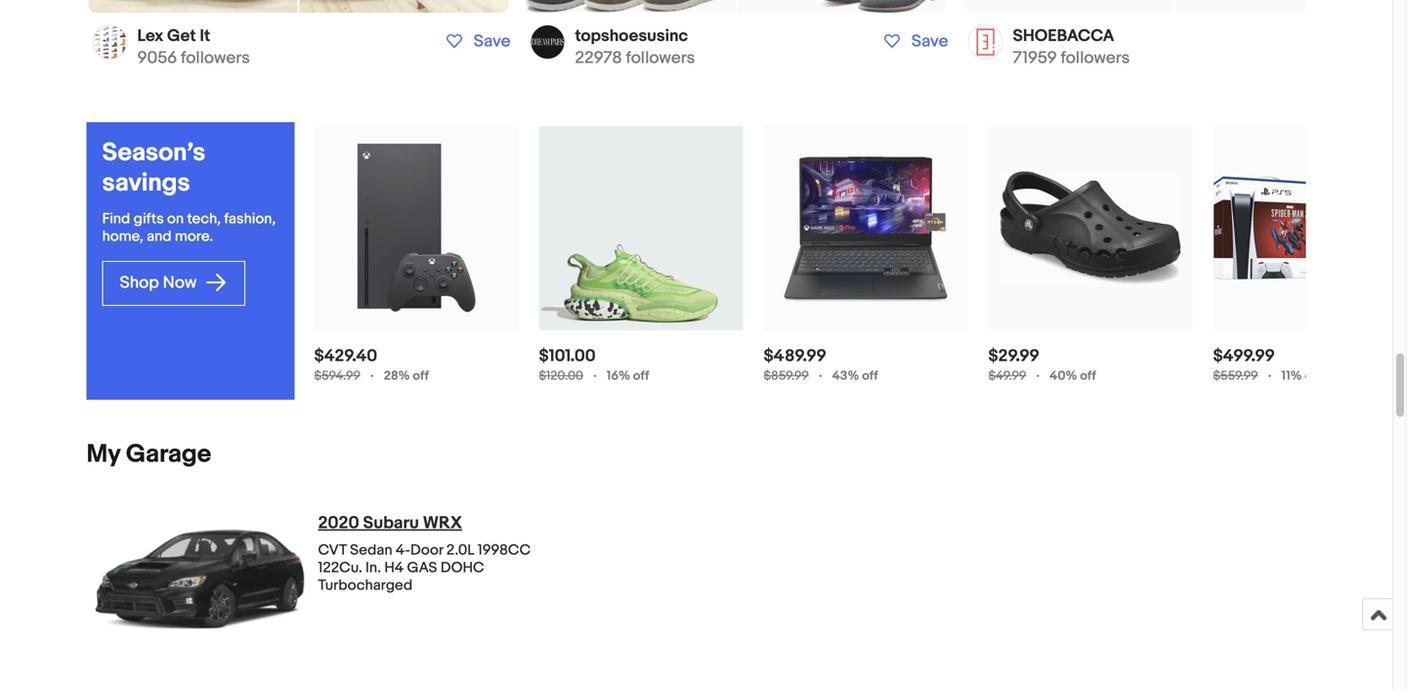 Task type: locate. For each thing, give the bounding box(es) containing it.
· inside $489.99 $859.99 · 43% off
[[819, 367, 822, 384]]

off inside $499.99 $559.99 · 11% off
[[1305, 369, 1321, 384]]

off right 43%
[[862, 369, 878, 384]]

$29.99
[[989, 346, 1040, 367]]

5 · from the left
[[1268, 367, 1272, 384]]

fashion,
[[224, 210, 276, 228]]

2 off from the left
[[633, 369, 649, 384]]

1 horizontal spatial followers
[[626, 48, 695, 69]]

off right 40%
[[1080, 369, 1096, 384]]

$429.40
[[314, 346, 377, 367]]

3 · from the left
[[819, 367, 822, 384]]

1 · from the left
[[370, 367, 374, 384]]

2.0l
[[447, 542, 475, 559]]

in.
[[366, 559, 381, 577]]

sedan
[[350, 542, 392, 559]]

off for $489.99
[[862, 369, 878, 384]]

22978
[[575, 48, 622, 69]]

off
[[413, 369, 429, 384], [633, 369, 649, 384], [862, 369, 878, 384], [1080, 369, 1096, 384], [1305, 369, 1321, 384]]

followers down shoebacca
[[1061, 48, 1130, 69]]

0 horizontal spatial save
[[474, 32, 511, 52]]

1 save from the left
[[474, 32, 511, 52]]

$489.99 $859.99 · 43% off
[[764, 346, 878, 384]]

· left 40%
[[1036, 367, 1040, 384]]

$101.00
[[539, 346, 596, 367]]

71959
[[1013, 48, 1057, 69]]

shoebacca
[[1013, 26, 1114, 47]]

2 followers from the left
[[626, 48, 695, 69]]

followers for 22978
[[626, 48, 695, 69]]

· left 43%
[[819, 367, 822, 384]]

2 save from the left
[[912, 32, 948, 52]]

dohc
[[441, 559, 484, 577]]

my
[[86, 440, 120, 470]]

off inside the $29.99 $49.99 · 40% off
[[1080, 369, 1096, 384]]

save
[[474, 32, 511, 52], [912, 32, 948, 52]]

off right 16%
[[633, 369, 649, 384]]

11%
[[1282, 369, 1302, 384]]

$499.99
[[1213, 346, 1275, 367]]

followers inside lex get it 9056 followers
[[181, 48, 250, 69]]

1 followers from the left
[[181, 48, 250, 69]]

· inside the $29.99 $49.99 · 40% off
[[1036, 367, 1040, 384]]

followers inside topshoesusinc 22978 followers
[[626, 48, 695, 69]]

· left 28%
[[370, 367, 374, 384]]

followers inside "shoebacca 71959 followers"
[[1061, 48, 1130, 69]]

followers for 71959
[[1061, 48, 1130, 69]]

h4
[[384, 559, 404, 577]]

2 · from the left
[[593, 367, 597, 384]]

122cu.
[[318, 559, 362, 577]]

playstation 5 console marvels spider-man 2 bundle image
[[1213, 126, 1407, 331]]

3 followers from the left
[[1061, 48, 1130, 69]]

off inside $429.40 $594.99 · 28% off
[[413, 369, 429, 384]]

· for $489.99
[[819, 367, 822, 384]]

· inside $429.40 $594.99 · 28% off
[[370, 367, 374, 384]]

save button
[[436, 31, 517, 53], [874, 31, 954, 53]]

on
[[167, 210, 184, 228]]

5 off from the left
[[1305, 369, 1321, 384]]

1 save button from the left
[[436, 31, 517, 53]]

2 horizontal spatial followers
[[1061, 48, 1130, 69]]

find
[[102, 210, 130, 228]]

followers down topshoesusinc
[[626, 48, 695, 69]]

cvt
[[318, 542, 347, 559]]

save button for topshoesusinc 22978 followers
[[874, 31, 954, 53]]

4 off from the left
[[1080, 369, 1096, 384]]

shoebacca 71959 followers
[[1013, 26, 1130, 69]]

off right 11%
[[1305, 369, 1321, 384]]

shop now
[[120, 273, 201, 293]]

1 horizontal spatial save
[[912, 32, 948, 52]]

season's savings link
[[102, 138, 279, 199]]

savings
[[102, 168, 190, 199]]

off inside $101.00 $120.00 · 16% off
[[633, 369, 649, 384]]

16%
[[607, 369, 630, 384]]

save button for lex get it 9056 followers
[[436, 31, 517, 53]]

get
[[167, 26, 196, 47]]

0 horizontal spatial followers
[[181, 48, 250, 69]]

off for $101.00
[[633, 369, 649, 384]]

off inside $489.99 $859.99 · 43% off
[[862, 369, 878, 384]]

1 horizontal spatial save button
[[874, 31, 954, 53]]

2 save button from the left
[[874, 31, 954, 53]]

followers down the it
[[181, 48, 250, 69]]

4 · from the left
[[1036, 367, 1040, 384]]

door
[[410, 542, 443, 559]]

off right 28%
[[413, 369, 429, 384]]

1 off from the left
[[413, 369, 429, 384]]

save for topshoesusinc 22978 followers
[[912, 32, 948, 52]]

topshoesusinc
[[575, 26, 688, 47]]

·
[[370, 367, 374, 384], [593, 367, 597, 384], [819, 367, 822, 384], [1036, 367, 1040, 384], [1268, 367, 1272, 384]]

· inside $499.99 $559.99 · 11% off
[[1268, 367, 1272, 384]]

$859.99
[[764, 369, 809, 384]]

save for lex get it 9056 followers
[[474, 32, 511, 52]]

2020 subaru wrx cvt sedan 4-door 2.0l 1998cc 122cu. in. h4 gas dohc turbocharged
[[318, 513, 531, 594]]

· left 11%
[[1268, 367, 1272, 384]]

· inside $101.00 $120.00 · 16% off
[[593, 367, 597, 384]]

off for $429.40
[[413, 369, 429, 384]]

0 horizontal spatial save button
[[436, 31, 517, 53]]

· left 16%
[[593, 367, 597, 384]]

followers
[[181, 48, 250, 69], [626, 48, 695, 69], [1061, 48, 1130, 69]]

3 off from the left
[[862, 369, 878, 384]]



Task type: describe. For each thing, give the bounding box(es) containing it.
40%
[[1050, 369, 1077, 384]]

$120.00
[[539, 369, 583, 384]]

alphaboost v1 shoes image
[[539, 126, 743, 331]]

$49.99
[[989, 369, 1027, 384]]

$29.99 $49.99 · 40% off
[[989, 346, 1096, 384]]

28%
[[384, 369, 410, 384]]

· for $429.40
[[370, 367, 374, 384]]

4-
[[396, 542, 410, 559]]

· for $29.99
[[1036, 367, 1040, 384]]

shop now link
[[102, 261, 246, 306]]

tech,
[[187, 210, 221, 228]]

shop
[[120, 273, 159, 293]]

xbox series x 1tb ssd console image
[[314, 126, 518, 331]]

more.
[[175, 228, 213, 246]]

crocs men's and women's shoes - baya clogs, slip on shoes, waterproof sandals image
[[989, 172, 1193, 285]]

$101.00 $120.00 · 16% off
[[539, 346, 649, 384]]

lex get it 9056 followers
[[137, 26, 250, 69]]

lenovo ideapad gaming 3 15.6" fhd laptop r5-7535hs rtx 2050 8gb ram 512gb ssd image
[[764, 126, 968, 331]]

off for $29.99
[[1080, 369, 1096, 384]]

home,
[[102, 228, 143, 246]]

1998cc
[[478, 542, 531, 559]]

lex
[[137, 26, 163, 47]]

it
[[200, 26, 210, 47]]

9056
[[137, 48, 177, 69]]

season's
[[102, 138, 205, 168]]

subaru
[[363, 513, 419, 534]]

$499.99 $559.99 · 11% off
[[1213, 346, 1321, 384]]

and
[[147, 228, 172, 246]]

2020
[[318, 513, 359, 534]]

$594.99
[[314, 369, 361, 384]]

find gifts on tech, fashion, home, and more.
[[102, 210, 276, 246]]

gas
[[407, 559, 437, 577]]

season's savings
[[102, 138, 205, 199]]

turbocharged
[[318, 577, 413, 594]]

$489.99
[[764, 346, 827, 367]]

43%
[[832, 369, 859, 384]]

· for $499.99
[[1268, 367, 1272, 384]]

gifts
[[133, 210, 164, 228]]

· for $101.00
[[593, 367, 597, 384]]

now
[[163, 273, 197, 293]]

garage
[[126, 440, 211, 470]]

$429.40 $594.99 · 28% off
[[314, 346, 429, 384]]

wrx
[[423, 513, 462, 534]]

my garage
[[86, 440, 211, 470]]

topshoesusinc 22978 followers
[[575, 26, 695, 69]]

$559.99
[[1213, 369, 1258, 384]]

off for $499.99
[[1305, 369, 1321, 384]]



Task type: vqa. For each thing, say whether or not it's contained in the screenshot.
Off within $101.00 $120.00 · 16% off
yes



